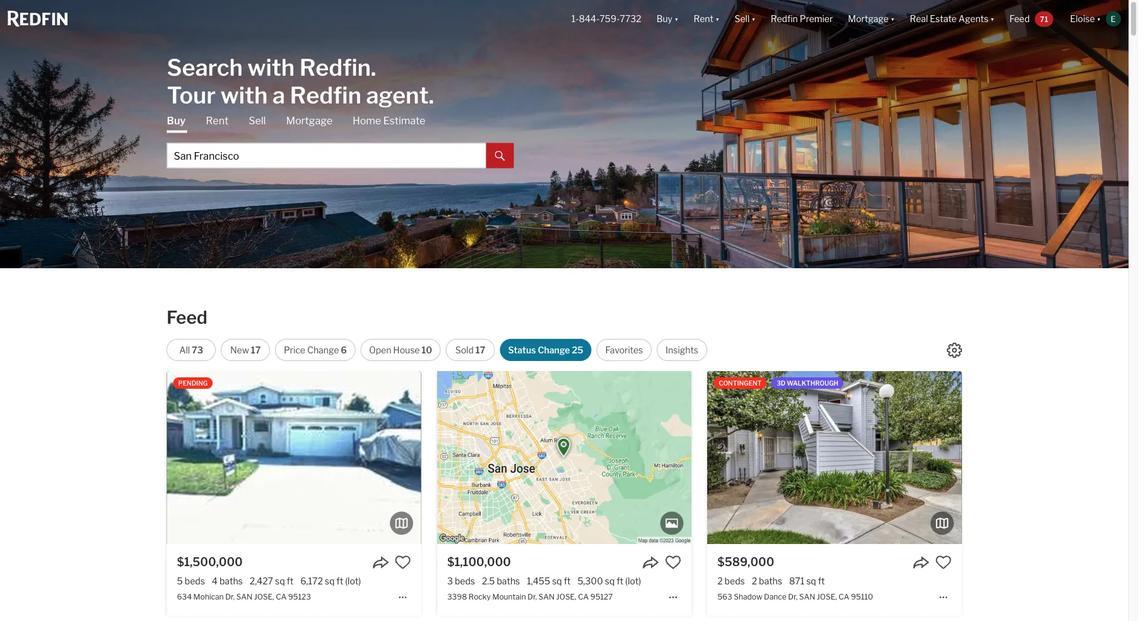 Task type: vqa. For each thing, say whether or not it's contained in the screenshot.
first 17
yes



Task type: describe. For each thing, give the bounding box(es) containing it.
$1,100,000
[[448, 555, 511, 569]]

563 shadow dance dr, san jose, ca 95110
[[718, 592, 874, 601]]

5
[[177, 576, 183, 586]]

▾ for eloise ▾
[[1097, 13, 1102, 24]]

5 beds
[[177, 576, 205, 586]]

eloise
[[1071, 13, 1096, 24]]

2.5 baths
[[482, 576, 520, 586]]

ft for $1,100,000
[[564, 576, 571, 586]]

baths for $1,500,000
[[220, 576, 243, 586]]

95127
[[591, 592, 613, 601]]

2 for 2 baths
[[752, 576, 758, 586]]

871 sq ft
[[790, 576, 825, 586]]

beds for $1,100,000
[[455, 576, 475, 586]]

5,300
[[578, 576, 603, 586]]

sell for sell ▾
[[735, 13, 750, 24]]

new
[[230, 345, 249, 355]]

1 dr, from the left
[[225, 592, 235, 601]]

redfin premier button
[[764, 0, 841, 38]]

redfin premier
[[771, 13, 833, 24]]

favorites
[[606, 345, 643, 355]]

ft for $589,000
[[819, 576, 825, 586]]

4
[[212, 576, 218, 586]]

walkthrough
[[787, 379, 839, 387]]

favorite button image for $1,100,000
[[665, 554, 682, 571]]

$1,500,000
[[177, 555, 243, 569]]

real
[[910, 13, 929, 24]]

rent ▾ button
[[694, 0, 720, 38]]

buy ▾ button
[[657, 0, 679, 38]]

3398
[[448, 592, 467, 601]]

634
[[177, 592, 192, 601]]

search with redfin. tour with a redfin agent.
[[167, 53, 434, 109]]

sell ▾ button
[[735, 0, 756, 38]]

1 ca from the left
[[276, 592, 287, 601]]

871
[[790, 576, 805, 586]]

agent.
[[366, 81, 434, 109]]

ca for $1,100,000
[[578, 592, 589, 601]]

redfin.
[[300, 53, 376, 81]]

3398 rocky mountain dr, san jose, ca 95127
[[448, 592, 613, 601]]

1 photo of 634 mohican dr, san jose, ca 95123 image from the left
[[167, 371, 422, 544]]

mortgage ▾
[[849, 13, 895, 24]]

jose, for $1,100,000
[[557, 592, 577, 601]]

3 beds
[[448, 576, 475, 586]]

dr, for $1,100,000
[[528, 592, 537, 601]]

2.5
[[482, 576, 495, 586]]

759-
[[600, 13, 620, 24]]

Sold radio
[[446, 339, 495, 361]]

634 mohican dr, san jose, ca 95123
[[177, 592, 311, 601]]

mortgage for mortgage ▾
[[849, 13, 889, 24]]

2,427 sq ft
[[250, 576, 294, 586]]

4 baths
[[212, 576, 243, 586]]

favorite button image for $1,500,000
[[395, 554, 411, 571]]

(lot) for $1,500,000
[[345, 576, 361, 586]]

rent for rent ▾
[[694, 13, 714, 24]]

price
[[284, 345, 306, 355]]

▾ for mortgage ▾
[[891, 13, 895, 24]]

ft for $1,500,000
[[287, 576, 294, 586]]

open house 10
[[369, 345, 432, 355]]

sold 17
[[456, 345, 486, 355]]

favorite button checkbox for $1,100,000
[[665, 554, 682, 571]]

▾ for sell ▾
[[752, 13, 756, 24]]

73
[[192, 345, 203, 355]]

3d walkthrough
[[777, 379, 839, 387]]

san for $1,100,000
[[539, 592, 555, 601]]

City, Address, School, Agent, ZIP search field
[[167, 143, 486, 168]]

1 jose, from the left
[[254, 592, 274, 601]]

$589,000
[[718, 555, 775, 569]]

Insights radio
[[657, 339, 708, 361]]

rent ▾ button
[[686, 0, 727, 38]]

agents
[[959, 13, 989, 24]]

favorite button image for $589,000
[[936, 554, 952, 571]]

mortgage link
[[286, 114, 333, 128]]

7732
[[620, 13, 642, 24]]

5,300 sq ft (lot)
[[578, 576, 641, 586]]

all 73
[[179, 345, 203, 355]]

▾ for buy ▾
[[675, 13, 679, 24]]

17 for new 17
[[251, 345, 261, 355]]

shadow
[[734, 592, 763, 601]]

95110
[[852, 592, 874, 601]]

mortgage ▾ button
[[841, 0, 903, 38]]

1,455 sq ft
[[527, 576, 571, 586]]

change for 25
[[538, 345, 570, 355]]

2 photo of 563 shadow dance dr, san jose, ca 95110 image from the left
[[962, 371, 1139, 544]]

pending
[[178, 379, 208, 387]]

a
[[273, 81, 285, 109]]

buy link
[[167, 114, 186, 133]]

New radio
[[221, 339, 270, 361]]

dance
[[765, 592, 787, 601]]

buy ▾ button
[[649, 0, 686, 38]]

2 sq from the left
[[325, 576, 335, 586]]

beds for $1,500,000
[[185, 576, 205, 586]]

san for $589,000
[[800, 592, 816, 601]]

sq for $589,000
[[807, 576, 817, 586]]

search
[[167, 53, 243, 81]]

rent for rent
[[206, 115, 229, 127]]

2 for 2 beds
[[718, 576, 723, 586]]

home
[[353, 115, 381, 127]]



Task type: locate. For each thing, give the bounding box(es) containing it.
dr,
[[225, 592, 235, 601], [528, 592, 537, 601], [789, 592, 798, 601]]

1 ▾ from the left
[[675, 13, 679, 24]]

▾ left rent ▾
[[675, 13, 679, 24]]

ft right 871
[[819, 576, 825, 586]]

6 ▾ from the left
[[1097, 13, 1102, 24]]

buy inside tab list
[[167, 115, 186, 127]]

0 horizontal spatial 2
[[718, 576, 723, 586]]

1 horizontal spatial favorite button checkbox
[[665, 554, 682, 571]]

2 horizontal spatial baths
[[759, 576, 783, 586]]

2 san from the left
[[539, 592, 555, 601]]

3 favorite button checkbox from the left
[[936, 554, 952, 571]]

5 ft from the left
[[819, 576, 825, 586]]

sell for sell
[[249, 115, 266, 127]]

change inside radio
[[307, 345, 339, 355]]

ft up 95123
[[287, 576, 294, 586]]

1 favorite button checkbox from the left
[[395, 554, 411, 571]]

redfin left premier
[[771, 13, 798, 24]]

beds right 3
[[455, 576, 475, 586]]

1 horizontal spatial (lot)
[[626, 576, 641, 586]]

0 horizontal spatial ca
[[276, 592, 287, 601]]

25
[[572, 345, 584, 355]]

ca down 2,427 sq ft
[[276, 592, 287, 601]]

house
[[393, 345, 420, 355]]

2 ca from the left
[[578, 592, 589, 601]]

Status Change radio
[[500, 339, 592, 361]]

sell right rent ▾
[[735, 13, 750, 24]]

sq right 871
[[807, 576, 817, 586]]

status change 25
[[508, 345, 584, 355]]

3 jose, from the left
[[817, 592, 838, 601]]

dr, down 4 baths
[[225, 592, 235, 601]]

san down 4 baths
[[236, 592, 253, 601]]

2 jose, from the left
[[557, 592, 577, 601]]

2 horizontal spatial favorite button checkbox
[[936, 554, 952, 571]]

0 vertical spatial redfin
[[771, 13, 798, 24]]

Favorites radio
[[597, 339, 652, 361]]

▾ inside rent ▾ dropdown button
[[716, 13, 720, 24]]

mortgage up city, address, school, agent, zip search field
[[286, 115, 333, 127]]

1 horizontal spatial jose,
[[557, 592, 577, 601]]

sell right rent link
[[249, 115, 266, 127]]

rent right buy ▾
[[694, 13, 714, 24]]

eloise ▾
[[1071, 13, 1102, 24]]

tab list containing buy
[[167, 114, 514, 168]]

estate
[[931, 13, 957, 24]]

rent
[[694, 13, 714, 24], [206, 115, 229, 127]]

1 horizontal spatial feed
[[1010, 13, 1030, 24]]

feed left 71
[[1010, 13, 1030, 24]]

ca
[[276, 592, 287, 601], [578, 592, 589, 601], [839, 592, 850, 601]]

buy
[[657, 13, 673, 24], [167, 115, 186, 127]]

sq for $1,100,000
[[552, 576, 562, 586]]

buy down tour
[[167, 115, 186, 127]]

ft right 5,300
[[617, 576, 624, 586]]

4 ▾ from the left
[[891, 13, 895, 24]]

3 ca from the left
[[839, 592, 850, 601]]

4 ft from the left
[[617, 576, 624, 586]]

mortgage for mortgage
[[286, 115, 333, 127]]

17 inside sold radio
[[476, 345, 486, 355]]

0 horizontal spatial dr,
[[225, 592, 235, 601]]

beds up 563
[[725, 576, 745, 586]]

1 beds from the left
[[185, 576, 205, 586]]

71
[[1041, 14, 1049, 24]]

1 san from the left
[[236, 592, 253, 601]]

mortgage left real
[[849, 13, 889, 24]]

sq right 2,427
[[275, 576, 285, 586]]

ca for $589,000
[[839, 592, 850, 601]]

▾ inside mortgage ▾ dropdown button
[[891, 13, 895, 24]]

0 horizontal spatial feed
[[167, 307, 208, 328]]

▾ inside buy ▾ dropdown button
[[675, 13, 679, 24]]

sq right 6,172
[[325, 576, 335, 586]]

Open House radio
[[361, 339, 441, 361]]

17
[[251, 345, 261, 355], [476, 345, 486, 355]]

3 ▾ from the left
[[752, 13, 756, 24]]

0 horizontal spatial rent
[[206, 115, 229, 127]]

1 vertical spatial rent
[[206, 115, 229, 127]]

All radio
[[167, 339, 216, 361]]

▾ inside sell ▾ dropdown button
[[752, 13, 756, 24]]

1 (lot) from the left
[[345, 576, 361, 586]]

buy for buy
[[167, 115, 186, 127]]

baths for $589,000
[[759, 576, 783, 586]]

1 horizontal spatial sell
[[735, 13, 750, 24]]

▾ right agents
[[991, 13, 995, 24]]

change for 6
[[307, 345, 339, 355]]

▾ for rent ▾
[[716, 13, 720, 24]]

2 horizontal spatial dr,
[[789, 592, 798, 601]]

1 horizontal spatial dr,
[[528, 592, 537, 601]]

3
[[448, 576, 453, 586]]

1 vertical spatial buy
[[167, 115, 186, 127]]

0 horizontal spatial mortgage
[[286, 115, 333, 127]]

2,427
[[250, 576, 273, 586]]

2 ▾ from the left
[[716, 13, 720, 24]]

ca down 5,300
[[578, 592, 589, 601]]

mortgage inside tab list
[[286, 115, 333, 127]]

favorite button checkbox for $1,500,000
[[395, 554, 411, 571]]

1 horizontal spatial 2
[[752, 576, 758, 586]]

3398 rocky mountain dr, san jose, ca 95127 image
[[437, 371, 692, 544]]

premier
[[800, 13, 833, 24]]

change left 6
[[307, 345, 339, 355]]

2
[[718, 576, 723, 586], [752, 576, 758, 586]]

sq
[[275, 576, 285, 586], [325, 576, 335, 586], [552, 576, 562, 586], [605, 576, 615, 586], [807, 576, 817, 586]]

mortgage inside mortgage ▾ dropdown button
[[849, 13, 889, 24]]

1 2 from the left
[[718, 576, 723, 586]]

0 horizontal spatial favorite button checkbox
[[395, 554, 411, 571]]

jose, down 2,427
[[254, 592, 274, 601]]

redfin up mortgage link at left
[[290, 81, 362, 109]]

3d
[[777, 379, 786, 387]]

open
[[369, 345, 392, 355]]

95123
[[288, 592, 311, 601]]

2 beds
[[718, 576, 745, 586]]

2 ft from the left
[[337, 576, 343, 586]]

5 sq from the left
[[807, 576, 817, 586]]

favorite button checkbox for $589,000
[[936, 554, 952, 571]]

feed up all
[[167, 307, 208, 328]]

ft
[[287, 576, 294, 586], [337, 576, 343, 586], [564, 576, 571, 586], [617, 576, 624, 586], [819, 576, 825, 586]]

buy right 7732
[[657, 13, 673, 24]]

sell ▾ button
[[727, 0, 764, 38]]

▾ left user photo
[[1097, 13, 1102, 24]]

redfin
[[771, 13, 798, 24], [290, 81, 362, 109]]

1 horizontal spatial change
[[538, 345, 570, 355]]

2 beds from the left
[[455, 576, 475, 586]]

17 right sold
[[476, 345, 486, 355]]

3 san from the left
[[800, 592, 816, 601]]

mountain
[[493, 592, 526, 601]]

baths for $1,100,000
[[497, 576, 520, 586]]

photo of 563 shadow dance dr, san jose, ca 95110 image
[[708, 371, 962, 544], [962, 371, 1139, 544]]

1-844-759-7732 link
[[572, 13, 642, 24]]

1 vertical spatial redfin
[[290, 81, 362, 109]]

san down 1,455 sq ft
[[539, 592, 555, 601]]

option group
[[167, 339, 708, 361]]

0 vertical spatial feed
[[1010, 13, 1030, 24]]

sell inside dropdown button
[[735, 13, 750, 24]]

buy inside buy ▾ dropdown button
[[657, 13, 673, 24]]

mortgage
[[849, 13, 889, 24], [286, 115, 333, 127]]

1-844-759-7732
[[572, 13, 642, 24]]

jose,
[[254, 592, 274, 601], [557, 592, 577, 601], [817, 592, 838, 601]]

1 vertical spatial sell
[[249, 115, 266, 127]]

favorite button image
[[395, 554, 411, 571], [665, 554, 682, 571], [936, 554, 952, 571]]

baths right the 4
[[220, 576, 243, 586]]

1 17 from the left
[[251, 345, 261, 355]]

all
[[179, 345, 190, 355]]

ft left 5,300
[[564, 576, 571, 586]]

3 favorite button image from the left
[[936, 554, 952, 571]]

3 baths from the left
[[759, 576, 783, 586]]

(lot) right 6,172
[[345, 576, 361, 586]]

1 horizontal spatial mortgage
[[849, 13, 889, 24]]

1 photo of 563 shadow dance dr, san jose, ca 95110 image from the left
[[708, 371, 962, 544]]

buy ▾
[[657, 13, 679, 24]]

2 up 563
[[718, 576, 723, 586]]

(lot)
[[345, 576, 361, 586], [626, 576, 641, 586]]

3 sq from the left
[[552, 576, 562, 586]]

jose, down 1,455 sq ft
[[557, 592, 577, 601]]

0 horizontal spatial san
[[236, 592, 253, 601]]

0 horizontal spatial change
[[307, 345, 339, 355]]

redfin inside search with redfin. tour with a redfin agent.
[[290, 81, 362, 109]]

4 sq from the left
[[605, 576, 615, 586]]

jose, for $589,000
[[817, 592, 838, 601]]

0 vertical spatial buy
[[657, 13, 673, 24]]

1 horizontal spatial beds
[[455, 576, 475, 586]]

user photo image
[[1107, 11, 1122, 27]]

2 horizontal spatial favorite button image
[[936, 554, 952, 571]]

0 horizontal spatial sell
[[249, 115, 266, 127]]

1 change from the left
[[307, 345, 339, 355]]

submit search image
[[495, 151, 505, 161]]

mortgage ▾ button
[[849, 0, 895, 38]]

2 horizontal spatial san
[[800, 592, 816, 601]]

3 dr, from the left
[[789, 592, 798, 601]]

1 favorite button image from the left
[[395, 554, 411, 571]]

1 horizontal spatial favorite button image
[[665, 554, 682, 571]]

estimate
[[384, 115, 426, 127]]

(lot) right 5,300
[[626, 576, 641, 586]]

new 17
[[230, 345, 261, 355]]

17 inside 'new' radio
[[251, 345, 261, 355]]

2 photo of 634 mohican dr, san jose, ca 95123 image from the left
[[421, 371, 676, 544]]

1 sq from the left
[[275, 576, 285, 586]]

sell
[[735, 13, 750, 24], [249, 115, 266, 127]]

tour
[[167, 81, 216, 109]]

buy for buy ▾
[[657, 13, 673, 24]]

1 horizontal spatial san
[[539, 592, 555, 601]]

3 beds from the left
[[725, 576, 745, 586]]

rent down tour
[[206, 115, 229, 127]]

price change 6
[[284, 345, 347, 355]]

real estate agents ▾ link
[[910, 0, 995, 38]]

3 ft from the left
[[564, 576, 571, 586]]

0 horizontal spatial buy
[[167, 115, 186, 127]]

1,455
[[527, 576, 551, 586]]

1 horizontal spatial buy
[[657, 13, 673, 24]]

ca left 95110
[[839, 592, 850, 601]]

0 horizontal spatial beds
[[185, 576, 205, 586]]

10
[[422, 345, 432, 355]]

beds for $589,000
[[725, 576, 745, 586]]

1 vertical spatial feed
[[167, 307, 208, 328]]

0 horizontal spatial redfin
[[290, 81, 362, 109]]

change left '25'
[[538, 345, 570, 355]]

1 vertical spatial mortgage
[[286, 115, 333, 127]]

rent ▾
[[694, 13, 720, 24]]

17 for sold 17
[[476, 345, 486, 355]]

6
[[341, 345, 347, 355]]

2 baths
[[752, 576, 783, 586]]

2 favorite button checkbox from the left
[[665, 554, 682, 571]]

rent inside rent ▾ dropdown button
[[694, 13, 714, 24]]

1-
[[572, 13, 579, 24]]

rocky
[[469, 592, 491, 601]]

insights
[[666, 345, 699, 355]]

1 horizontal spatial redfin
[[771, 13, 798, 24]]

change inside radio
[[538, 345, 570, 355]]

0 horizontal spatial baths
[[220, 576, 243, 586]]

with
[[248, 53, 295, 81], [221, 81, 268, 109]]

2 change from the left
[[538, 345, 570, 355]]

sq up 95127
[[605, 576, 615, 586]]

sq right "1,455"
[[552, 576, 562, 586]]

(lot) for $1,100,000
[[626, 576, 641, 586]]

▾ inside real estate agents ▾ link
[[991, 13, 995, 24]]

17 right new at the bottom
[[251, 345, 261, 355]]

feed
[[1010, 13, 1030, 24], [167, 307, 208, 328]]

2 favorite button image from the left
[[665, 554, 682, 571]]

ft right 6,172
[[337, 576, 343, 586]]

dr, down "1,455"
[[528, 592, 537, 601]]

san down 871 sq ft
[[800, 592, 816, 601]]

2 17 from the left
[[476, 345, 486, 355]]

▾ right rent ▾
[[752, 13, 756, 24]]

baths up dance
[[759, 576, 783, 586]]

▾ left sell ▾
[[716, 13, 720, 24]]

real estate agents ▾ button
[[903, 0, 1003, 38]]

0 vertical spatial mortgage
[[849, 13, 889, 24]]

redfin inside button
[[771, 13, 798, 24]]

2 dr, from the left
[[528, 592, 537, 601]]

photo of 634 mohican dr, san jose, ca 95123 image
[[167, 371, 422, 544], [421, 371, 676, 544]]

option group containing all
[[167, 339, 708, 361]]

2 2 from the left
[[752, 576, 758, 586]]

status
[[508, 345, 536, 355]]

dr, for $589,000
[[789, 592, 798, 601]]

contingent
[[719, 379, 762, 387]]

1 horizontal spatial rent
[[694, 13, 714, 24]]

favorite button checkbox
[[395, 554, 411, 571], [665, 554, 682, 571], [936, 554, 952, 571]]

844-
[[579, 13, 600, 24]]

0 horizontal spatial jose,
[[254, 592, 274, 601]]

5 ▾ from the left
[[991, 13, 995, 24]]

0 vertical spatial rent
[[694, 13, 714, 24]]

2 horizontal spatial ca
[[839, 592, 850, 601]]

1 baths from the left
[[220, 576, 243, 586]]

jose, down 871 sq ft
[[817, 592, 838, 601]]

▾
[[675, 13, 679, 24], [716, 13, 720, 24], [752, 13, 756, 24], [891, 13, 895, 24], [991, 13, 995, 24], [1097, 13, 1102, 24]]

6,172
[[301, 576, 323, 586]]

1 horizontal spatial baths
[[497, 576, 520, 586]]

sell ▾
[[735, 13, 756, 24]]

6,172 sq ft (lot)
[[301, 576, 361, 586]]

tab list
[[167, 114, 514, 168]]

sq for $1,500,000
[[275, 576, 285, 586]]

mohican
[[194, 592, 224, 601]]

1 ft from the left
[[287, 576, 294, 586]]

▾ left real
[[891, 13, 895, 24]]

baths up mountain
[[497, 576, 520, 586]]

Price Change radio
[[275, 339, 356, 361]]

2 horizontal spatial jose,
[[817, 592, 838, 601]]

0 horizontal spatial 17
[[251, 345, 261, 355]]

sell link
[[249, 114, 266, 128]]

1 horizontal spatial ca
[[578, 592, 589, 601]]

2 up shadow
[[752, 576, 758, 586]]

0 horizontal spatial (lot)
[[345, 576, 361, 586]]

home estimate
[[353, 115, 426, 127]]

1 horizontal spatial 17
[[476, 345, 486, 355]]

2 baths from the left
[[497, 576, 520, 586]]

0 horizontal spatial favorite button image
[[395, 554, 411, 571]]

rent link
[[206, 114, 229, 128]]

2 horizontal spatial beds
[[725, 576, 745, 586]]

dr, down 871
[[789, 592, 798, 601]]

0 vertical spatial sell
[[735, 13, 750, 24]]

real estate agents ▾
[[910, 13, 995, 24]]

2 (lot) from the left
[[626, 576, 641, 586]]

beds right 5
[[185, 576, 205, 586]]



